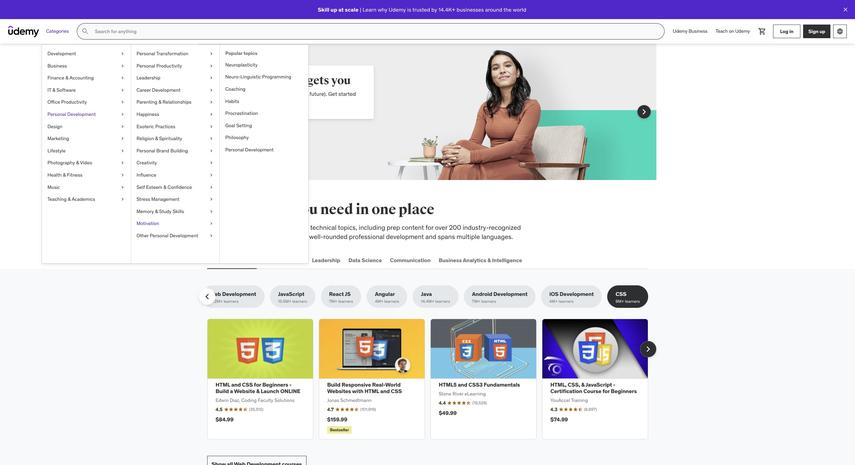 Task type: locate. For each thing, give the bounding box(es) containing it.
development right ios
[[560, 291, 594, 298]]

spirituality
[[159, 136, 182, 142]]

0 vertical spatial previous image
[[206, 107, 217, 117]]

submit search image
[[81, 27, 90, 36]]

productivity for personal productivity
[[156, 63, 182, 69]]

& left the launch
[[256, 388, 260, 395]]

0 horizontal spatial -
[[290, 382, 292, 389]]

build inside the "build responsive real-world websites with html and css"
[[327, 382, 341, 389]]

at
[[339, 6, 344, 13]]

goal setting
[[225, 123, 252, 129]]

0 horizontal spatial with
[[232, 98, 242, 105]]

by
[[432, 6, 437, 13]]

development down certifications,
[[221, 257, 255, 264]]

beginners inside "html, css, & javascript - certification course for beginners"
[[611, 388, 637, 395]]

beginners right website
[[262, 382, 288, 389]]

xsmall image inside memory & study skills link
[[209, 209, 214, 215]]

xsmall image for music
[[120, 184, 125, 191]]

development down philosophy 'link'
[[245, 147, 274, 153]]

xsmall image inside music link
[[120, 184, 125, 191]]

personal development link down office productivity on the top left of the page
[[42, 109, 131, 121]]

css right real-
[[391, 388, 402, 395]]

2 - from the left
[[613, 382, 616, 389]]

- right course
[[613, 382, 616, 389]]

business for business
[[47, 63, 67, 69]]

it left 'certifications'
[[263, 257, 268, 264]]

teaching & academics
[[47, 196, 95, 203]]

development down the office productivity link
[[67, 111, 96, 117]]

7m+ down 'android'
[[472, 299, 480, 304]]

0 vertical spatial with
[[232, 98, 242, 105]]

beginners inside the html and css for beginners - build a website & launch online
[[262, 382, 288, 389]]

web down certifications,
[[208, 257, 220, 264]]

critical
[[235, 224, 254, 232]]

personal down the "philosophy"
[[225, 147, 244, 153]]

2 horizontal spatial business
[[689, 28, 708, 34]]

0 vertical spatial productivity
[[156, 63, 182, 69]]

html left website
[[216, 382, 230, 389]]

personal for left personal development link
[[47, 111, 66, 117]]

xsmall image inside 'happiness' link
[[209, 111, 214, 118]]

0 horizontal spatial you
[[293, 201, 318, 219]]

professional
[[349, 233, 385, 241]]

it & software
[[47, 87, 76, 93]]

android development 7m+ learners
[[472, 291, 528, 304]]

learners inside 'android development 7m+ learners'
[[481, 299, 496, 304]]

web up 12.2m+
[[209, 291, 221, 298]]

career development
[[137, 87, 181, 93]]

self
[[137, 184, 145, 190]]

sign
[[809, 28, 819, 34]]

fundamentals
[[484, 382, 520, 389]]

1 vertical spatial personal development
[[225, 147, 274, 153]]

business down spans
[[439, 257, 462, 264]]

xsmall image for personal transformation
[[209, 51, 214, 57]]

xsmall image for self esteem & confidence
[[209, 184, 214, 191]]

personal right other
[[150, 233, 169, 239]]

7m+ inside react js 7m+ learners
[[329, 299, 337, 304]]

& up office
[[52, 87, 55, 93]]

1 horizontal spatial it
[[263, 257, 268, 264]]

personal up personal productivity
[[137, 51, 155, 57]]

& right the esteem
[[164, 184, 166, 190]]

1 horizontal spatial beginners
[[611, 388, 637, 395]]

& left the study
[[155, 209, 158, 215]]

xsmall image inside leadership link
[[209, 75, 214, 82]]

web
[[208, 257, 220, 264], [209, 291, 221, 298]]

xsmall image inside the office productivity link
[[120, 99, 125, 106]]

it certifications
[[263, 257, 304, 264]]

javascript inside "html, css, & javascript - certification course for beginners"
[[586, 382, 612, 389]]

personal down personal transformation
[[137, 63, 155, 69]]

7m+ inside 'android development 7m+ learners'
[[472, 299, 480, 304]]

xsmall image for business
[[120, 63, 125, 69]]

0 horizontal spatial leadership
[[137, 75, 160, 81]]

1 horizontal spatial skills
[[232, 90, 245, 97]]

personal for 'personal brand building' link
[[137, 148, 155, 154]]

xsmall image inside personal transformation link
[[209, 51, 214, 57]]

2 horizontal spatial css
[[616, 291, 627, 298]]

stress management link
[[131, 194, 220, 206]]

1 vertical spatial javascript
[[586, 382, 612, 389]]

development up 12.2m+
[[222, 291, 256, 298]]

1 vertical spatial skills
[[173, 209, 184, 215]]

javascript up 15.5m+
[[278, 291, 305, 298]]

motivation element
[[220, 45, 308, 264]]

up
[[331, 6, 337, 13], [820, 28, 826, 34]]

xsmall image inside the self esteem & confidence link
[[209, 184, 214, 191]]

personal for personal transformation link at the left top of the page
[[137, 51, 155, 57]]

web inside web development 12.2m+ learners
[[209, 291, 221, 298]]

including
[[359, 224, 385, 232]]

next image
[[643, 344, 654, 355]]

productivity down 'transformation'
[[156, 63, 182, 69]]

1 4m+ from the left
[[375, 299, 383, 304]]

topics,
[[338, 224, 357, 232]]

fitness
[[67, 172, 82, 178]]

and
[[426, 233, 436, 241], [231, 382, 241, 389], [458, 382, 468, 389], [380, 388, 390, 395]]

1 vertical spatial personal development link
[[220, 144, 308, 156]]

xsmall image inside it & software link
[[120, 87, 125, 94]]

with right websites
[[352, 388, 364, 395]]

1 horizontal spatial productivity
[[156, 63, 182, 69]]

in
[[790, 28, 794, 34], [356, 201, 369, 219]]

finance
[[47, 75, 64, 81]]

- inside "html, css, & javascript - certification course for beginners"
[[613, 382, 616, 389]]

0 horizontal spatial skills
[[173, 209, 184, 215]]

html, css, & javascript - certification course for beginners link
[[551, 382, 637, 395]]

for inside 'learning that gets you skills for your present (and your future). get started with us.'
[[246, 90, 253, 97]]

office productivity
[[47, 99, 87, 105]]

topic filters element
[[199, 286, 648, 308]]

web inside button
[[208, 257, 220, 264]]

0 horizontal spatial productivity
[[61, 99, 87, 105]]

1 - from the left
[[290, 382, 292, 389]]

personal development inside motivation element
[[225, 147, 274, 153]]

xsmall image
[[209, 51, 214, 57], [120, 63, 125, 69], [209, 63, 214, 69], [120, 99, 125, 106], [209, 99, 214, 106], [120, 111, 125, 118], [209, 111, 214, 118], [120, 123, 125, 130], [209, 123, 214, 130], [120, 136, 125, 142], [209, 136, 214, 142], [209, 148, 214, 154], [120, 160, 125, 167], [209, 160, 214, 167], [120, 172, 125, 179], [209, 172, 214, 179], [120, 184, 125, 191], [209, 196, 214, 203], [209, 209, 214, 215]]

& left video
[[76, 160, 79, 166]]

4m+ down the angular
[[375, 299, 383, 304]]

for right course
[[603, 388, 610, 395]]

in right log
[[790, 28, 794, 34]]

1 vertical spatial the
[[230, 201, 251, 219]]

build left a
[[216, 388, 229, 395]]

personal development link down goal setting link
[[220, 144, 308, 156]]

carousel element containing html and css for beginners - build a website & launch online
[[207, 319, 656, 440]]

0 horizontal spatial it
[[47, 87, 51, 93]]

xsmall image inside religion & spirituality link
[[209, 136, 214, 142]]

your right (and
[[298, 90, 308, 97]]

you up started
[[331, 73, 351, 88]]

1 horizontal spatial build
[[327, 382, 341, 389]]

html inside the "build responsive real-world websites with html and css"
[[365, 388, 379, 395]]

world
[[385, 382, 401, 389]]

all
[[207, 201, 227, 219]]

& inside "html, css, & javascript - certification course for beginners"
[[581, 382, 585, 389]]

communication
[[390, 257, 431, 264]]

1 horizontal spatial css
[[391, 388, 402, 395]]

0 vertical spatial it
[[47, 87, 51, 93]]

xsmall image for it & software
[[120, 87, 125, 94]]

0 horizontal spatial css
[[242, 382, 253, 389]]

xsmall image for happiness
[[209, 111, 214, 118]]

0 horizontal spatial build
[[216, 388, 229, 395]]

1 horizontal spatial personal development
[[225, 147, 274, 153]]

skills down 'stress management' link
[[173, 209, 184, 215]]

4 learners from the left
[[384, 299, 399, 304]]

close image
[[842, 6, 849, 13]]

xsmall image inside teaching & academics link
[[120, 196, 125, 203]]

for inside the html and css for beginners - build a website & launch online
[[254, 382, 261, 389]]

learners inside 'javascript 15.5m+ learners'
[[292, 299, 307, 304]]

personal up design at the left top of page
[[47, 111, 66, 117]]

business analytics & intelligence button
[[438, 252, 524, 269]]

xsmall image inside career development link
[[209, 87, 214, 94]]

xsmall image inside design link
[[120, 123, 125, 130]]

design link
[[42, 121, 131, 133]]

0 vertical spatial leadership
[[137, 75, 160, 81]]

css right a
[[242, 382, 253, 389]]

0 vertical spatial business
[[689, 28, 708, 34]]

the up critical
[[230, 201, 251, 219]]

up left at on the left top of page
[[331, 6, 337, 13]]

xsmall image inside personal productivity link
[[209, 63, 214, 69]]

1 horizontal spatial 4m+
[[550, 299, 558, 304]]

business up finance
[[47, 63, 67, 69]]

xsmall image for lifestyle
[[120, 148, 125, 154]]

3 learners from the left
[[338, 299, 353, 304]]

html and css for beginners - build a website & launch online link
[[216, 382, 300, 395]]

0 vertical spatial personal development link
[[42, 109, 131, 121]]

1 vertical spatial previous image
[[202, 292, 213, 303]]

css inside the html and css for beginners - build a website & launch online
[[242, 382, 253, 389]]

up right sign on the top of the page
[[820, 28, 826, 34]]

you inside 'learning that gets you skills for your present (and your future). get started with us.'
[[331, 73, 351, 88]]

0 vertical spatial the
[[504, 6, 512, 13]]

rounded
[[323, 233, 348, 241]]

teaching & academics link
[[42, 194, 131, 206]]

1 vertical spatial skills
[[287, 224, 301, 232]]

8 learners from the left
[[625, 299, 640, 304]]

2 learners from the left
[[292, 299, 307, 304]]

javascript
[[278, 291, 305, 298], [586, 382, 612, 389]]

lifestyle
[[47, 148, 66, 154]]

& right the "analytics"
[[488, 257, 491, 264]]

personal development down the "philosophy"
[[225, 147, 274, 153]]

2 4m+ from the left
[[550, 299, 558, 304]]

career
[[137, 87, 151, 93]]

css up the 9m+
[[616, 291, 627, 298]]

music
[[47, 184, 60, 190]]

0 horizontal spatial beginners
[[262, 382, 288, 389]]

1 horizontal spatial with
[[352, 388, 364, 395]]

xsmall image inside health & fitness link
[[120, 172, 125, 179]]

in inside log in link
[[790, 28, 794, 34]]

0 vertical spatial personal development
[[47, 111, 96, 117]]

your down the 'learning'
[[254, 90, 264, 97]]

previous image
[[206, 107, 217, 117], [202, 292, 213, 303]]

and inside the "build responsive real-world websites with html and css"
[[380, 388, 390, 395]]

xsmall image inside 'influence' link
[[209, 172, 214, 179]]

& right finance
[[65, 75, 68, 81]]

0 horizontal spatial javascript
[[278, 291, 305, 298]]

it
[[47, 87, 51, 93], [263, 257, 268, 264]]

1 vertical spatial up
[[820, 28, 826, 34]]

personal for personal productivity link
[[137, 63, 155, 69]]

neuroplasticity link
[[220, 59, 308, 71]]

photography & video
[[47, 160, 92, 166]]

xsmall image inside motivation link
[[209, 221, 214, 227]]

productivity down software
[[61, 99, 87, 105]]

health & fitness
[[47, 172, 82, 178]]

leadership link
[[131, 72, 220, 84]]

xsmall image inside marketing link
[[120, 136, 125, 142]]

1 horizontal spatial up
[[820, 28, 826, 34]]

1 horizontal spatial business
[[439, 257, 462, 264]]

0 vertical spatial skills
[[232, 90, 245, 97]]

12.2m+
[[209, 299, 223, 304]]

1 learners from the left
[[224, 299, 239, 304]]

xsmall image inside other personal development link
[[209, 233, 214, 240]]

xsmall image inside the esoteric practices link
[[209, 123, 214, 130]]

2 your from the left
[[298, 90, 308, 97]]

learn
[[363, 6, 377, 13]]

1 vertical spatial leadership
[[312, 257, 340, 264]]

& right religion
[[155, 136, 158, 142]]

it inside it certifications button
[[263, 257, 268, 264]]

7 learners from the left
[[559, 299, 574, 304]]

for left over
[[426, 224, 434, 232]]

goal
[[225, 123, 235, 129]]

xsmall image inside the business link
[[120, 63, 125, 69]]

popular
[[225, 50, 243, 56]]

xsmall image inside personal development link
[[120, 111, 125, 118]]

1 vertical spatial business
[[47, 63, 67, 69]]

beginners
[[262, 382, 288, 389], [611, 388, 637, 395]]

xsmall image for stress management
[[209, 196, 214, 203]]

1 horizontal spatial your
[[298, 90, 308, 97]]

xsmall image for creativity
[[209, 160, 214, 167]]

1 horizontal spatial in
[[790, 28, 794, 34]]

- right the launch
[[290, 382, 292, 389]]

1 vertical spatial web
[[209, 291, 221, 298]]

parenting & relationships link
[[131, 96, 220, 109]]

for right a
[[254, 382, 261, 389]]

1 horizontal spatial javascript
[[586, 382, 612, 389]]

you for skills
[[293, 201, 318, 219]]

log in link
[[773, 25, 801, 38]]

you for gets
[[331, 73, 351, 88]]

xsmall image for teaching & academics
[[120, 196, 125, 203]]

career development link
[[131, 84, 220, 96]]

1 vertical spatial with
[[352, 388, 364, 395]]

it for it & software
[[47, 87, 51, 93]]

is
[[407, 6, 411, 13]]

1 horizontal spatial html
[[365, 388, 379, 395]]

responsive
[[342, 382, 371, 389]]

categories
[[46, 28, 69, 34]]

in up including
[[356, 201, 369, 219]]

1 vertical spatial it
[[263, 257, 268, 264]]

skills up supports
[[287, 224, 301, 232]]

0 vertical spatial web
[[208, 257, 220, 264]]

xsmall image for finance & accounting
[[120, 75, 125, 82]]

5 learners from the left
[[435, 299, 450, 304]]

development inside button
[[221, 257, 255, 264]]

0 vertical spatial javascript
[[278, 291, 305, 298]]

you up to
[[293, 201, 318, 219]]

1 horizontal spatial -
[[613, 382, 616, 389]]

7m+ for android development
[[472, 299, 480, 304]]

religion
[[137, 136, 154, 142]]

and inside covering critical workplace skills to technical topics, including prep content for over 200 industry-recognized certifications, our catalog supports well-rounded professional development and spans multiple languages.
[[426, 233, 436, 241]]

development right 'android'
[[494, 291, 528, 298]]

choose a language image
[[837, 28, 844, 35]]

1 horizontal spatial 7m+
[[472, 299, 480, 304]]

7m+ down react
[[329, 299, 337, 304]]

why
[[378, 6, 388, 13]]

& inside it & software link
[[52, 87, 55, 93]]

0 vertical spatial carousel element
[[199, 44, 656, 180]]

xsmall image inside development link
[[120, 51, 125, 57]]

it inside it & software link
[[47, 87, 51, 93]]

xsmall image inside "creativity" link
[[209, 160, 214, 167]]

1 vertical spatial productivity
[[61, 99, 87, 105]]

skills inside covering critical workplace skills to technical topics, including prep content for over 200 industry-recognized certifications, our catalog supports well-rounded professional development and spans multiple languages.
[[287, 224, 301, 232]]

& inside the finance & accounting link
[[65, 75, 68, 81]]

learners inside web development 12.2m+ learners
[[224, 299, 239, 304]]

& right teaching
[[68, 196, 71, 203]]

teach on udemy
[[716, 28, 750, 34]]

javascript right css,
[[586, 382, 612, 389]]

the
[[504, 6, 512, 13], [230, 201, 251, 219]]

personal inside motivation element
[[225, 147, 244, 153]]

the left world
[[504, 6, 512, 13]]

& down the career development
[[159, 99, 161, 105]]

shopping cart with 0 items image
[[758, 27, 767, 36]]

0 horizontal spatial 7m+
[[329, 299, 337, 304]]

0 vertical spatial up
[[331, 6, 337, 13]]

self esteem & confidence
[[137, 184, 192, 190]]

xsmall image
[[120, 51, 125, 57], [120, 75, 125, 82], [209, 75, 214, 82], [120, 87, 125, 94], [209, 87, 214, 94], [120, 148, 125, 154], [209, 184, 214, 191], [120, 196, 125, 203], [209, 221, 214, 227], [209, 233, 214, 240]]

started
[[339, 90, 356, 97]]

6 learners from the left
[[481, 299, 496, 304]]

industry-
[[463, 224, 489, 232]]

beginners right course
[[611, 388, 637, 395]]

0 vertical spatial in
[[790, 28, 794, 34]]

0 horizontal spatial udemy
[[389, 6, 406, 13]]

video
[[80, 160, 92, 166]]

1 horizontal spatial you
[[331, 73, 351, 88]]

0 horizontal spatial 4m+
[[375, 299, 383, 304]]

prep
[[387, 224, 400, 232]]

1 your from the left
[[254, 90, 264, 97]]

& right css,
[[581, 382, 585, 389]]

xsmall image inside photography & video link
[[120, 160, 125, 167]]

skills up workplace
[[254, 201, 291, 219]]

academics
[[72, 196, 95, 203]]

creativity
[[137, 160, 157, 166]]

business inside button
[[439, 257, 462, 264]]

0 horizontal spatial personal development
[[47, 111, 96, 117]]

2 vertical spatial business
[[439, 257, 462, 264]]

& right health
[[63, 172, 66, 178]]

1 horizontal spatial leadership
[[312, 257, 340, 264]]

business left teach
[[689, 28, 708, 34]]

learners inside ios development 4m+ learners
[[559, 299, 574, 304]]

build left responsive
[[327, 382, 341, 389]]

development
[[386, 233, 424, 241]]

certification
[[551, 388, 583, 395]]

0 horizontal spatial the
[[230, 201, 251, 219]]

html left world
[[365, 388, 379, 395]]

udemy
[[389, 6, 406, 13], [673, 28, 688, 34], [735, 28, 750, 34]]

personal development down office productivity on the top left of the page
[[47, 111, 96, 117]]

xsmall image inside the finance & accounting link
[[120, 75, 125, 82]]

personal down religion
[[137, 148, 155, 154]]

xsmall image inside lifestyle "link"
[[120, 148, 125, 154]]

0 horizontal spatial html
[[216, 382, 230, 389]]

philosophy
[[225, 135, 249, 141]]

personal productivity
[[137, 63, 182, 69]]

stress management
[[137, 196, 180, 203]]

development down motivation link
[[170, 233, 198, 239]]

& inside the self esteem & confidence link
[[164, 184, 166, 190]]

1 vertical spatial carousel element
[[207, 319, 656, 440]]

2 7m+ from the left
[[472, 299, 480, 304]]

you
[[331, 73, 351, 88], [293, 201, 318, 219]]

teach on udemy link
[[712, 23, 754, 40]]

leadership down rounded at the left of page
[[312, 257, 340, 264]]

1 7m+ from the left
[[329, 299, 337, 304]]

xsmall image inside parenting & relationships link
[[209, 99, 214, 106]]

practices
[[155, 123, 175, 130]]

memory & study skills link
[[131, 206, 220, 218]]

7m+
[[329, 299, 337, 304], [472, 299, 480, 304]]

learners inside java 14.4m+ learners
[[435, 299, 450, 304]]

1 vertical spatial you
[[293, 201, 318, 219]]

xsmall image for religion & spirituality
[[209, 136, 214, 142]]

1 horizontal spatial the
[[504, 6, 512, 13]]

esoteric practices
[[137, 123, 175, 130]]

0 horizontal spatial business
[[47, 63, 67, 69]]

xsmall image inside 'personal brand building' link
[[209, 148, 214, 154]]

for up us.
[[246, 90, 253, 97]]

it & software link
[[42, 84, 131, 96]]

& inside business analytics & intelligence button
[[488, 257, 491, 264]]

xsmall image for health & fitness
[[120, 172, 125, 179]]

0 vertical spatial you
[[331, 73, 351, 88]]

leadership up career at the left of the page
[[137, 75, 160, 81]]

leadership inside button
[[312, 257, 340, 264]]

0 horizontal spatial your
[[254, 90, 264, 97]]

it up office
[[47, 87, 51, 93]]

- inside the html and css for beginners - build a website & launch online
[[290, 382, 292, 389]]

management
[[151, 196, 180, 203]]

carousel element
[[199, 44, 656, 180], [207, 319, 656, 440]]

& inside teaching & academics link
[[68, 196, 71, 203]]

relationships
[[163, 99, 192, 105]]

4m+ down ios
[[550, 299, 558, 304]]

0 horizontal spatial up
[[331, 6, 337, 13]]

15.5m+
[[278, 299, 291, 304]]

html5 and css3 fundamentals
[[439, 382, 520, 389]]

1 vertical spatial in
[[356, 201, 369, 219]]

xsmall image inside 'stress management' link
[[209, 196, 214, 203]]

xsmall image for other personal development
[[209, 233, 214, 240]]

with left us.
[[232, 98, 242, 105]]

habits
[[225, 98, 239, 104]]

log in
[[780, 28, 794, 34]]

xsmall image for memory & study skills
[[209, 209, 214, 215]]

skills up the 'habits'
[[232, 90, 245, 97]]

with inside 'learning that gets you skills for your present (and your future). get started with us.'
[[232, 98, 242, 105]]



Task type: describe. For each thing, give the bounding box(es) containing it.
udemy business link
[[669, 23, 712, 40]]

motivation
[[137, 221, 159, 227]]

and inside the html and css for beginners - build a website & launch online
[[231, 382, 241, 389]]

development inside web development 12.2m+ learners
[[222, 291, 256, 298]]

data science
[[349, 257, 382, 264]]

need
[[320, 201, 353, 219]]

confidence
[[168, 184, 192, 190]]

influence link
[[131, 169, 220, 181]]

world
[[513, 6, 527, 13]]

procrastination
[[225, 110, 258, 116]]

udemy business
[[673, 28, 708, 34]]

react js 7m+ learners
[[329, 291, 353, 304]]

learners inside css 9m+ learners
[[625, 299, 640, 304]]

that
[[283, 73, 305, 88]]

1 horizontal spatial personal development link
[[220, 144, 308, 156]]

udemy image
[[8, 26, 39, 37]]

development inside motivation element
[[245, 147, 274, 153]]

memory & study skills
[[137, 209, 184, 215]]

build responsive real-world websites with html and css
[[327, 382, 402, 395]]

religion & spirituality link
[[131, 133, 220, 145]]

productivity for office productivity
[[61, 99, 87, 105]]

up for skill
[[331, 6, 337, 13]]

& inside health & fitness link
[[63, 172, 66, 178]]

for inside covering critical workplace skills to technical topics, including prep content for over 200 industry-recognized certifications, our catalog supports well-rounded professional development and spans multiple languages.
[[426, 224, 434, 232]]

teach
[[716, 28, 728, 34]]

to
[[303, 224, 309, 232]]

web development
[[208, 257, 255, 264]]

xsmall image for photography & video
[[120, 160, 125, 167]]

data science button
[[347, 252, 383, 269]]

design
[[47, 123, 62, 130]]

0 horizontal spatial in
[[356, 201, 369, 219]]

9m+
[[616, 299, 624, 304]]

well-
[[309, 233, 323, 241]]

with inside the "build responsive real-world websites with html and css"
[[352, 388, 364, 395]]

xsmall image for design
[[120, 123, 125, 130]]

business analytics & intelligence
[[439, 257, 522, 264]]

place
[[399, 201, 434, 219]]

data
[[349, 257, 361, 264]]

xsmall image for parenting & relationships
[[209, 99, 214, 106]]

learning
[[232, 73, 281, 88]]

memory
[[137, 209, 154, 215]]

personal for rightmost personal development link
[[225, 147, 244, 153]]

setting
[[236, 123, 252, 129]]

workplace
[[256, 224, 285, 232]]

it for it certifications
[[263, 257, 268, 264]]

music link
[[42, 181, 131, 194]]

14.4k+
[[439, 6, 456, 13]]

html inside the html and css for beginners - build a website & launch online
[[216, 382, 230, 389]]

4m+ inside angular 4m+ learners
[[375, 299, 383, 304]]

Search for anything text field
[[94, 26, 656, 37]]

development link
[[42, 48, 131, 60]]

get
[[328, 90, 337, 97]]

other personal development link
[[131, 230, 220, 242]]

building
[[170, 148, 188, 154]]

development inside 'android development 7m+ learners'
[[494, 291, 528, 298]]

present
[[266, 90, 285, 97]]

health
[[47, 172, 62, 178]]

scale
[[345, 6, 359, 13]]

catalog
[[259, 233, 280, 241]]

& inside parenting & relationships link
[[159, 99, 161, 105]]

linguistic
[[240, 74, 261, 80]]

a
[[230, 388, 233, 395]]

next image
[[639, 107, 650, 117]]

learners inside react js 7m+ learners
[[338, 299, 353, 304]]

development down categories dropdown button
[[47, 51, 76, 57]]

accounting
[[69, 75, 94, 81]]

neuro-linguistic programming link
[[220, 71, 308, 83]]

xsmall image for leadership
[[209, 75, 214, 82]]

xsmall image for career development
[[209, 87, 214, 94]]

learners inside angular 4m+ learners
[[384, 299, 399, 304]]

& inside memory & study skills link
[[155, 209, 158, 215]]

html5
[[439, 382, 457, 389]]

popular topics
[[225, 50, 257, 56]]

& inside religion & spirituality link
[[155, 136, 158, 142]]

religion & spirituality
[[137, 136, 182, 142]]

on
[[729, 28, 734, 34]]

development inside ios development 4m+ learners
[[560, 291, 594, 298]]

previous image inside topic filters element
[[202, 292, 213, 303]]

skill
[[318, 6, 329, 13]]

website
[[234, 388, 255, 395]]

java
[[421, 291, 432, 298]]

up for sign
[[820, 28, 826, 34]]

real-
[[372, 382, 385, 389]]

xsmall image for esoteric practices
[[209, 123, 214, 130]]

xsmall image for motivation
[[209, 221, 214, 227]]

xsmall image for marketing
[[120, 136, 125, 142]]

leadership for leadership button
[[312, 257, 340, 264]]

xsmall image for personal brand building
[[209, 148, 214, 154]]

4m+ inside ios development 4m+ learners
[[550, 299, 558, 304]]

influence
[[137, 172, 156, 178]]

online
[[280, 388, 300, 395]]

future).
[[310, 90, 327, 97]]

philosophy link
[[220, 132, 308, 144]]

esteem
[[146, 184, 162, 190]]

spans
[[438, 233, 455, 241]]

us.
[[243, 98, 250, 105]]

development up parenting & relationships
[[152, 87, 181, 93]]

xsmall image for development
[[120, 51, 125, 57]]

skills inside 'learning that gets you skills for your present (and your future). get started with us.'
[[232, 90, 245, 97]]

web for web development
[[208, 257, 220, 264]]

7m+ for react js
[[329, 299, 337, 304]]

xsmall image for office productivity
[[120, 99, 125, 106]]

html and css for beginners - build a website & launch online
[[216, 382, 300, 395]]

content
[[402, 224, 424, 232]]

build inside the html and css for beginners - build a website & launch online
[[216, 388, 229, 395]]

marketing link
[[42, 133, 131, 145]]

science
[[362, 257, 382, 264]]

css inside css 9m+ learners
[[616, 291, 627, 298]]

xsmall image for personal development
[[120, 111, 125, 118]]

web for web development 12.2m+ learners
[[209, 291, 221, 298]]

websites
[[327, 388, 351, 395]]

android
[[472, 291, 492, 298]]

study
[[159, 209, 172, 215]]

xsmall image for influence
[[209, 172, 214, 179]]

teaching
[[47, 196, 67, 203]]

communication button
[[389, 252, 432, 269]]

intelligence
[[492, 257, 522, 264]]

1 horizontal spatial udemy
[[673, 28, 688, 34]]

trusted
[[413, 6, 430, 13]]

css inside the "build responsive real-world websites with html and css"
[[391, 388, 402, 395]]

200
[[449, 224, 461, 232]]

photography
[[47, 160, 75, 166]]

0 vertical spatial skills
[[254, 201, 291, 219]]

2 horizontal spatial udemy
[[735, 28, 750, 34]]

all the skills you need in one place
[[207, 201, 434, 219]]

lifestyle link
[[42, 145, 131, 157]]

javascript inside 'javascript 15.5m+ learners'
[[278, 291, 305, 298]]

photography & video link
[[42, 157, 131, 169]]

& inside photography & video link
[[76, 160, 79, 166]]

business for business analytics & intelligence
[[439, 257, 462, 264]]

carousel element containing learning that gets you
[[199, 44, 656, 180]]

for inside "html, css, & javascript - certification course for beginners"
[[603, 388, 610, 395]]

0 horizontal spatial personal development link
[[42, 109, 131, 121]]

& inside the html and css for beginners - build a website & launch online
[[256, 388, 260, 395]]

around
[[485, 6, 502, 13]]

xsmall image for personal productivity
[[209, 63, 214, 69]]

personal productivity link
[[131, 60, 220, 72]]

technical
[[310, 224, 337, 232]]

learning that gets you skills for your present (and your future). get started with us.
[[232, 73, 356, 105]]

neuro-
[[225, 74, 240, 80]]

leadership for leadership link
[[137, 75, 160, 81]]



Task type: vqa. For each thing, say whether or not it's contained in the screenshot.


